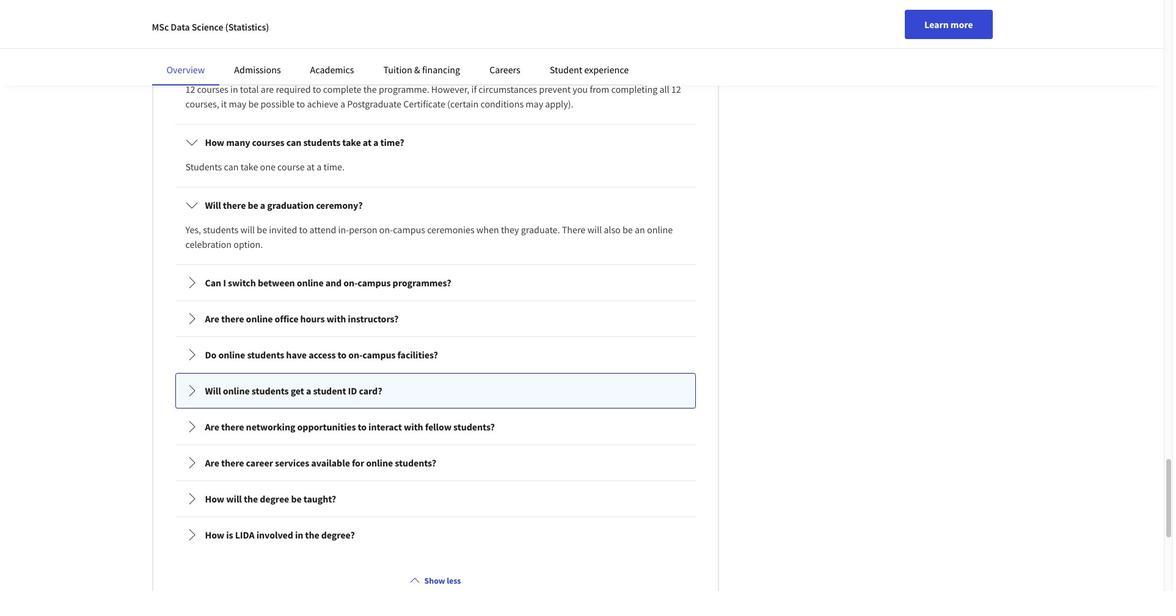 Task type: describe. For each thing, give the bounding box(es) containing it.
switch
[[228, 277, 256, 289]]

to inside yes, students will be invited to attend in-person on-campus ceremonies when they graduate. there will also be an online celebration option. ‎
[[299, 224, 308, 236]]

access
[[309, 349, 336, 361]]

week
[[364, 0, 386, 3]]

how many courses are needed to complete the programme?‎ button
[[176, 48, 695, 82]]

if
[[471, 83, 477, 95]]

do
[[205, 349, 217, 361]]

experience
[[584, 64, 629, 76]]

).‎
[[492, 20, 498, 32]]

in inside 12 courses in total are required to complete the programme. however, if circumstances prevent you from completing all 12 courses, it may be possible to achieve a postgraduate certificate (certain conditions may apply).‎
[[230, 83, 238, 95]]

degree
[[260, 493, 289, 505]]

available
[[311, 457, 350, 469]]

‎
[[265, 238, 265, 250]]

there for be
[[223, 199, 246, 211]]

length
[[467, 5, 493, 18]]

instructors?‎
[[348, 313, 399, 325]]

academics
[[310, 64, 354, 76]]

msc data science (statistics)
[[152, 21, 269, 33]]

on- inside yes, students will be invited to attend in-person on-campus ceremonies when they graduate. there will also be an online celebration option. ‎
[[379, 224, 393, 236]]

is inside dropdown button
[[226, 529, 233, 541]]

there for online
[[221, 313, 244, 325]]

do online students have access to on-campus facilities?‎ button
[[176, 338, 695, 372]]

additional
[[434, 0, 476, 3]]

a left graduation
[[260, 199, 265, 211]]

be up ‎
[[257, 224, 267, 236]]

students?
[[453, 421, 495, 433]]

online inside do online students have access to on-campus facilities?‎ dropdown button
[[218, 349, 245, 361]]

attend
[[310, 224, 336, 236]]

1 may from the left
[[229, 98, 246, 110]]

students inside dropdown button
[[252, 385, 289, 397]]

how many courses can students take at a time?‎ button
[[176, 125, 695, 159]]

lida
[[235, 529, 255, 541]]

less
[[447, 576, 461, 587]]

can
[[205, 277, 221, 289]]

completed
[[333, 20, 377, 32]]

msc
[[152, 21, 169, 33]]

a inside a time commitment of  roughly 20 hours per week (plus some additional assessment preparation time over 7 weeks) is recommended for each course. this amounts to 150 hours across the length of the course., the programme which comprises 12 courses in total can be completed over a period of 24 months. ).‎
[[399, 20, 404, 32]]

achieve
[[307, 98, 338, 110]]

i
[[223, 277, 226, 289]]

roughly
[[278, 0, 310, 3]]

0 horizontal spatial at
[[307, 161, 315, 173]]

many for how many courses can students take at a time?‎
[[226, 136, 250, 148]]

degree?
[[321, 529, 355, 541]]

involved
[[256, 529, 293, 541]]

2 horizontal spatial 12
[[671, 83, 681, 95]]

for inside a time commitment of  roughly 20 hours per week (plus some additional assessment preparation time over 7 weeks) is recommended for each course. this amounts to 150 hours across the length of the course., the programme which comprises 12 courses in total can be completed over a period of 24 months. ).‎
[[247, 5, 259, 18]]

online inside yes, students will be invited to attend in-person on-campus ceremonies when they graduate. there will also be an online celebration option. ‎
[[647, 224, 673, 236]]

are for are there networking opportunities to interact with fellow students?
[[205, 421, 219, 433]]

a time commitment of  roughly 20 hours per week (plus some additional assessment preparation time over 7 weeks) is recommended for each course. this amounts to 150 hours across the length of the course., the programme which comprises 12 courses in total can be completed over a period of 24 months. ).‎
[[185, 0, 662, 32]]

will left also
[[587, 224, 602, 236]]

for inside dropdown button
[[352, 457, 364, 469]]

to inside how many courses are needed to complete the programme?‎ dropdown button
[[336, 59, 344, 71]]

0 vertical spatial hours
[[323, 0, 347, 3]]

commitment
[[213, 0, 266, 3]]

career
[[246, 457, 273, 469]]

learn more
[[925, 18, 973, 31]]

on- for to
[[348, 349, 362, 361]]

time?‎
[[380, 136, 404, 148]]

(certain
[[447, 98, 479, 110]]

between
[[258, 277, 295, 289]]

can i switch between online and on-campus programmes?‎ button
[[176, 266, 695, 300]]

show
[[424, 576, 445, 587]]

careers
[[490, 64, 520, 76]]

some
[[410, 0, 432, 3]]

how is lida involved in the degree?
[[205, 529, 355, 541]]

12 inside a time commitment of  roughly 20 hours per week (plus some additional assessment preparation time over 7 weeks) is recommended for each course. this amounts to 150 hours across the length of the course., the programme which comprises 12 courses in total can be completed over a period of 24 months. ).‎
[[229, 20, 239, 32]]

on- for and
[[344, 277, 358, 289]]

weeks)
[[625, 0, 654, 3]]

2 may from the left
[[526, 98, 543, 110]]

1 time from the left
[[193, 0, 211, 3]]

apply).‎
[[545, 98, 573, 110]]

tuition & financing
[[383, 64, 460, 76]]

all
[[660, 83, 669, 95]]

online inside will online students get a student id card?‎ dropdown button
[[223, 385, 250, 397]]

24
[[445, 20, 455, 32]]

will online students get a student id card?‎
[[205, 385, 382, 397]]

recommended
[[185, 5, 245, 18]]

online inside are there online office hours with instructors?‎ dropdown button
[[246, 313, 273, 325]]

take inside dropdown button
[[342, 136, 361, 148]]

there
[[562, 224, 586, 236]]

there for networking
[[221, 421, 244, 433]]

also
[[604, 224, 621, 236]]

facilities?‎
[[397, 349, 438, 361]]

comprises
[[185, 20, 227, 32]]

the down additional
[[451, 5, 465, 18]]

however,
[[431, 83, 469, 95]]

get
[[291, 385, 304, 397]]

can i switch between online and on-campus programmes?‎
[[205, 277, 451, 289]]

programme.
[[379, 83, 429, 95]]

course.
[[282, 5, 312, 18]]

(statistics)
[[225, 21, 269, 33]]

show less button
[[405, 570, 466, 591]]

be inside "dropdown button"
[[291, 493, 302, 505]]

0 horizontal spatial 12
[[185, 83, 195, 95]]

are there online office hours with instructors?‎ button
[[176, 302, 695, 336]]

period
[[406, 20, 433, 32]]

course
[[277, 161, 305, 173]]

1 vertical spatial of
[[495, 5, 503, 18]]

campus for programmes?‎
[[358, 277, 391, 289]]

courses,
[[185, 98, 219, 110]]

1 vertical spatial hours
[[398, 5, 421, 18]]

the
[[554, 5, 570, 18]]

which
[[622, 5, 646, 18]]

courses inside 12 courses in total are required to complete the programme. however, if circumstances prevent you from completing all 12 courses, it may be possible to achieve a postgraduate certificate (certain conditions may apply).‎
[[197, 83, 228, 95]]

total inside a time commitment of  roughly 20 hours per week (plus some additional assessment preparation time over 7 weeks) is recommended for each course. this amounts to 150 hours across the length of the course., the programme which comprises 12 courses in total can be completed over a period of 24 months. ).‎
[[284, 20, 303, 32]]

many for how many courses are needed to complete the programme?‎
[[226, 59, 250, 71]]

a left time?‎
[[373, 136, 378, 148]]

in-
[[338, 224, 349, 236]]

to inside a time commitment of  roughly 20 hours per week (plus some additional assessment preparation time over 7 weeks) is recommended for each course. this amounts to 150 hours across the length of the course., the programme which comprises 12 courses in total can be completed over a period of 24 months. ).‎
[[371, 5, 379, 18]]

students left have
[[247, 349, 284, 361]]

will inside "dropdown button"
[[226, 493, 242, 505]]

7
[[619, 0, 623, 3]]

learn more button
[[905, 10, 993, 39]]

students up time.
[[303, 136, 340, 148]]

have
[[286, 349, 307, 361]]

assessment
[[478, 0, 526, 3]]

to inside do online students have access to on-campus facilities?‎ dropdown button
[[338, 349, 347, 361]]

tuition & financing link
[[383, 64, 460, 76]]

card?‎
[[359, 385, 382, 397]]

show less
[[424, 576, 461, 587]]

graduate.
[[521, 224, 560, 236]]

completing
[[611, 83, 658, 95]]



Task type: vqa. For each thing, say whether or not it's contained in the screenshot.
"courses" within the How many courses can students take at a time?‎ dropdown button
yes



Task type: locate. For each thing, give the bounding box(es) containing it.
person
[[349, 224, 377, 236]]

total inside 12 courses in total are required to complete the programme. however, if circumstances prevent you from completing all 12 courses, it may be possible to achieve a postgraduate certificate (certain conditions may apply).‎
[[240, 83, 259, 95]]

0 vertical spatial are
[[286, 59, 300, 71]]

learn
[[925, 18, 949, 31]]

to right "access"
[[338, 349, 347, 361]]

will for will there be a graduation ceremony?‎
[[205, 199, 221, 211]]

0 vertical spatial many
[[226, 59, 250, 71]]

is
[[656, 0, 662, 3], [226, 529, 233, 541]]

will there be a graduation ceremony?‎ button
[[176, 188, 695, 222]]

one
[[260, 161, 276, 173]]

opportunities
[[297, 421, 356, 433]]

2 horizontal spatial can
[[305, 20, 319, 32]]

needed
[[302, 59, 334, 71]]

courses down the each
[[241, 20, 272, 32]]

0 horizontal spatial is
[[226, 529, 233, 541]]

can right students
[[224, 161, 239, 173]]

1 horizontal spatial 12
[[229, 20, 239, 32]]

1 horizontal spatial total
[[284, 20, 303, 32]]

the inside 12 courses in total are required to complete the programme. however, if circumstances prevent you from completing all 12 courses, it may be possible to achieve a postgraduate certificate (certain conditions may apply).‎
[[363, 83, 377, 95]]

in down the each
[[274, 20, 282, 32]]

are inside dropdown button
[[205, 457, 219, 469]]

will up celebration
[[205, 199, 221, 211]]

there inside will there be a graduation ceremony?‎ dropdown button
[[223, 199, 246, 211]]

how right overview link
[[205, 59, 224, 71]]

0 vertical spatial at
[[363, 136, 371, 148]]

be left graduation
[[248, 199, 258, 211]]

how left lida
[[205, 529, 224, 541]]

invited
[[269, 224, 297, 236]]

tuition
[[383, 64, 412, 76]]

a inside 12 courses in total are required to complete the programme. however, if circumstances prevent you from completing all 12 courses, it may be possible to achieve a postgraduate certificate (certain conditions may apply).‎
[[340, 98, 345, 110]]

is right weeks)
[[656, 0, 662, 3]]

4 how from the top
[[205, 529, 224, 541]]

2 vertical spatial are
[[205, 457, 219, 469]]

0 vertical spatial are
[[205, 313, 219, 325]]

1 horizontal spatial at
[[363, 136, 371, 148]]

programme?‎
[[404, 59, 458, 71]]

of left 24 at the left top
[[435, 20, 443, 32]]

are there online office hours with instructors?‎
[[205, 313, 399, 325]]

the left degree? at the bottom left of page
[[305, 529, 319, 541]]

time up the programme
[[578, 0, 597, 3]]

a left time.
[[317, 161, 322, 173]]

0 vertical spatial for
[[247, 5, 259, 18]]

1 vertical spatial on-
[[344, 277, 358, 289]]

1 many from the top
[[226, 59, 250, 71]]

the left degree at the bottom of page
[[244, 493, 258, 505]]

courses inside how many courses can students take at a time?‎ dropdown button
[[252, 136, 284, 148]]

to inside are there networking opportunities to interact with fellow students? dropdown button
[[358, 421, 367, 433]]

0 vertical spatial total
[[284, 20, 303, 32]]

academics link
[[310, 64, 354, 76]]

at right course on the top of the page
[[307, 161, 315, 173]]

for right available
[[352, 457, 364, 469]]

total
[[284, 20, 303, 32], [240, 83, 259, 95]]

0 horizontal spatial with
[[327, 313, 346, 325]]

on- right person
[[379, 224, 393, 236]]

to right needed
[[336, 59, 344, 71]]

yes,
[[185, 224, 201, 236]]

ceremonies
[[427, 224, 475, 236]]

admissions
[[234, 64, 281, 76]]

0 vertical spatial complete
[[346, 59, 386, 71]]

how for how is lida involved in the degree?
[[205, 529, 224, 541]]

be left an
[[623, 224, 633, 236]]

2 are from the top
[[205, 421, 219, 433]]

how many courses can students take at a time?‎
[[205, 136, 404, 148]]

certificate
[[403, 98, 445, 110]]

admissions link
[[234, 64, 281, 76]]

can inside a time commitment of  roughly 20 hours per week (plus some additional assessment preparation time over 7 weeks) is recommended for each course. this amounts to 150 hours across the length of the course., the programme which comprises 12 courses in total can be completed over a period of 24 months. ).‎
[[305, 20, 319, 32]]

to up achieve
[[313, 83, 321, 95]]

networking
[[246, 421, 295, 433]]

2 vertical spatial in
[[295, 529, 303, 541]]

1 vertical spatial many
[[226, 136, 250, 148]]

0 horizontal spatial total
[[240, 83, 259, 95]]

will inside dropdown button
[[205, 199, 221, 211]]

there inside 'are there career services available for online students?‎' dropdown button
[[221, 457, 244, 469]]

1 vertical spatial are
[[205, 421, 219, 433]]

0 horizontal spatial may
[[229, 98, 246, 110]]

there down i
[[221, 313, 244, 325]]

a
[[185, 0, 191, 3]]

courses up one
[[252, 136, 284, 148]]

courses inside how many courses are needed to complete the programme?‎ dropdown button
[[252, 59, 284, 71]]

total down "admissions" link
[[240, 83, 259, 95]]

1 vertical spatial will
[[205, 385, 221, 397]]

1 vertical spatial with
[[404, 421, 423, 433]]

on- right and
[[344, 277, 358, 289]]

there inside are there networking opportunities to interact with fellow students? dropdown button
[[221, 421, 244, 433]]

a inside dropdown button
[[306, 385, 311, 397]]

courses inside a time commitment of  roughly 20 hours per week (plus some additional assessment preparation time over 7 weeks) is recommended for each course. this amounts to 150 hours across the length of the course., the programme which comprises 12 courses in total can be completed over a period of 24 months. ).‎
[[241, 20, 272, 32]]

courses
[[241, 20, 272, 32], [252, 59, 284, 71], [197, 83, 228, 95], [252, 136, 284, 148]]

across
[[423, 5, 449, 18]]

how for how many courses can students take at a time?‎
[[205, 136, 224, 148]]

to down week at the top of the page
[[371, 5, 379, 18]]

1 vertical spatial take
[[241, 161, 258, 173]]

a right achieve
[[340, 98, 345, 110]]

there left networking
[[221, 421, 244, 433]]

2 will from the top
[[205, 385, 221, 397]]

to
[[371, 5, 379, 18], [336, 59, 344, 71], [313, 83, 321, 95], [297, 98, 305, 110], [299, 224, 308, 236], [338, 349, 347, 361], [358, 421, 367, 433]]

on-
[[379, 224, 393, 236], [344, 277, 358, 289], [348, 349, 362, 361]]

of down assessment
[[495, 5, 503, 18]]

1 vertical spatial campus
[[358, 277, 391, 289]]

1 horizontal spatial time
[[578, 0, 597, 3]]

2 vertical spatial can
[[224, 161, 239, 173]]

complete inside 12 courses in total are required to complete the programme. however, if circumstances prevent you from completing all 12 courses, it may be possible to achieve a postgraduate certificate (certain conditions may apply).‎
[[323, 83, 361, 95]]

0 horizontal spatial in
[[230, 83, 238, 95]]

the inside "dropdown button"
[[244, 493, 258, 505]]

2 horizontal spatial of
[[495, 5, 503, 18]]

0 horizontal spatial over
[[379, 20, 397, 32]]

online inside 'are there career services available for online students?‎' dropdown button
[[366, 457, 393, 469]]

graduation
[[267, 199, 314, 211]]

are for are there career services available for online students?‎
[[205, 457, 219, 469]]

how will the degree be taught? button
[[176, 482, 695, 516]]

time right a
[[193, 0, 211, 3]]

with down and
[[327, 313, 346, 325]]

be right degree at the bottom of page
[[291, 493, 302, 505]]

students
[[185, 161, 222, 173]]

conditions
[[481, 98, 524, 110]]

be down this
[[321, 20, 332, 32]]

online left and
[[297, 277, 324, 289]]

the up postgraduate
[[363, 83, 377, 95]]

online right do at the left of page
[[218, 349, 245, 361]]

1 how from the top
[[205, 59, 224, 71]]

be
[[321, 20, 332, 32], [248, 98, 259, 110], [248, 199, 258, 211], [257, 224, 267, 236], [623, 224, 633, 236], [291, 493, 302, 505]]

1 horizontal spatial of
[[435, 20, 443, 32]]

will for will online students get a student id card?‎
[[205, 385, 221, 397]]

will
[[240, 224, 255, 236], [587, 224, 602, 236], [226, 493, 242, 505]]

campus up instructors?‎
[[358, 277, 391, 289]]

online left students?‎ at the bottom left
[[366, 457, 393, 469]]

1 vertical spatial complete
[[323, 83, 361, 95]]

of up the each
[[268, 0, 277, 3]]

taught?
[[304, 493, 336, 505]]

1 horizontal spatial can
[[286, 136, 301, 148]]

will inside dropdown button
[[205, 385, 221, 397]]

are left networking
[[205, 421, 219, 433]]

at left time?‎
[[363, 136, 371, 148]]

3 how from the top
[[205, 493, 224, 505]]

courses up courses,
[[197, 83, 228, 95]]

the left &
[[388, 59, 402, 71]]

campus for facilities?‎
[[362, 349, 396, 361]]

0 horizontal spatial are
[[261, 83, 274, 95]]

1 vertical spatial total
[[240, 83, 259, 95]]

0 vertical spatial take
[[342, 136, 361, 148]]

months.
[[457, 20, 491, 32]]

1 horizontal spatial is
[[656, 0, 662, 3]]

how inside "dropdown button"
[[205, 493, 224, 505]]

many up students can take one course at a time. at left
[[226, 136, 250, 148]]

2 how from the top
[[205, 136, 224, 148]]

in inside a time commitment of  roughly 20 hours per week (plus some additional assessment preparation time over 7 weeks) is recommended for each course. this amounts to 150 hours across the length of the course., the programme which comprises 12 courses in total can be completed over a period of 24 months. ).‎
[[274, 20, 282, 32]]

at
[[363, 136, 371, 148], [307, 161, 315, 173]]

hours inside are there online office hours with instructors?‎ dropdown button
[[300, 313, 325, 325]]

will online students get a student id card?‎ button
[[176, 374, 695, 408]]

at inside dropdown button
[[363, 136, 371, 148]]

over down 150
[[379, 20, 397, 32]]

programmes?‎
[[393, 277, 451, 289]]

can up course on the top of the page
[[286, 136, 301, 148]]

hours
[[323, 0, 347, 3], [398, 5, 421, 18], [300, 313, 325, 325]]

how up students
[[205, 136, 224, 148]]

hours right office
[[300, 313, 325, 325]]

campus down will there be a graduation ceremony?‎ dropdown button
[[393, 224, 425, 236]]

on- right "access"
[[348, 349, 362, 361]]

students?‎
[[395, 457, 436, 469]]

1 are from the top
[[205, 313, 219, 325]]

over
[[599, 0, 617, 3], [379, 20, 397, 32]]

hours down (plus
[[398, 5, 421, 18]]

there up option.
[[223, 199, 246, 211]]

circumstances
[[479, 83, 537, 95]]

campus down instructors?‎
[[362, 349, 396, 361]]

are up required
[[286, 59, 300, 71]]

online inside can i switch between online and on-campus programmes?‎ dropdown button
[[297, 277, 324, 289]]

will up lida
[[226, 493, 242, 505]]

fellow
[[425, 421, 452, 433]]

12 up courses,
[[185, 83, 195, 95]]

students left the get
[[252, 385, 289, 397]]

science
[[192, 21, 223, 33]]

hours up this
[[323, 0, 347, 3]]

1 horizontal spatial may
[[526, 98, 543, 110]]

1 vertical spatial for
[[352, 457, 364, 469]]

there left career
[[221, 457, 244, 469]]

a left period
[[399, 20, 404, 32]]

you
[[573, 83, 588, 95]]

complete
[[346, 59, 386, 71], [323, 83, 361, 95]]

in
[[274, 20, 282, 32], [230, 83, 238, 95], [295, 529, 303, 541]]

0 vertical spatial in
[[274, 20, 282, 32]]

may
[[229, 98, 246, 110], [526, 98, 543, 110]]

complete inside how many courses are needed to complete the programme?‎ dropdown button
[[346, 59, 386, 71]]

to down required
[[297, 98, 305, 110]]

1 vertical spatial can
[[286, 136, 301, 148]]

2 vertical spatial of
[[435, 20, 443, 32]]

be inside dropdown button
[[248, 199, 258, 211]]

a
[[399, 20, 404, 32], [340, 98, 345, 110], [373, 136, 378, 148], [317, 161, 322, 173], [260, 199, 265, 211], [306, 385, 311, 397]]

total down course.
[[284, 20, 303, 32]]

2 horizontal spatial in
[[295, 529, 303, 541]]

150
[[381, 5, 396, 18]]

overview link
[[167, 64, 205, 76]]

there for career
[[221, 457, 244, 469]]

1 will from the top
[[205, 199, 221, 211]]

0 horizontal spatial time
[[193, 0, 211, 3]]

students inside yes, students will be invited to attend in-person on-campus ceremonies when they graduate. there will also be an online celebration option. ‎
[[203, 224, 238, 236]]

0 vertical spatial over
[[599, 0, 617, 3]]

how for how will the degree be taught?
[[205, 493, 224, 505]]

are there networking opportunities to interact with fellow students? button
[[176, 410, 695, 444]]

online left office
[[246, 313, 273, 325]]

0 vertical spatial campus
[[393, 224, 425, 236]]

the down assessment
[[505, 5, 518, 18]]

may left apply).‎
[[526, 98, 543, 110]]

may right it on the left
[[229, 98, 246, 110]]

1 horizontal spatial take
[[342, 136, 361, 148]]

over left the 7
[[599, 0, 617, 3]]

campus inside yes, students will be invited to attend in-person on-campus ceremonies when they graduate. there will also be an online celebration option. ‎
[[393, 224, 425, 236]]

more
[[951, 18, 973, 31]]

is inside a time commitment of  roughly 20 hours per week (plus some additional assessment preparation time over 7 weeks) is recommended for each course. this amounts to 150 hours across the length of the course., the programme which comprises 12 courses in total can be completed over a period of 24 months. ).‎
[[656, 0, 662, 3]]

will
[[205, 199, 221, 211], [205, 385, 221, 397]]

will down do at the left of page
[[205, 385, 221, 397]]

0 vertical spatial is
[[656, 0, 662, 3]]

be left possible
[[248, 98, 259, 110]]

2 many from the top
[[226, 136, 250, 148]]

how many courses are needed to complete the programme?‎
[[205, 59, 458, 71]]

how for how many courses are needed to complete the programme?‎
[[205, 59, 224, 71]]

2 vertical spatial campus
[[362, 349, 396, 361]]

course.,
[[520, 5, 552, 18]]

3 are from the top
[[205, 457, 219, 469]]

for up (statistics) at the left top of the page
[[247, 5, 259, 18]]

0 horizontal spatial take
[[241, 161, 258, 173]]

0 vertical spatial on-
[[379, 224, 393, 236]]

0 vertical spatial will
[[205, 199, 221, 211]]

many down (statistics) at the left top of the page
[[226, 59, 250, 71]]

2 time from the left
[[578, 0, 597, 3]]

are inside 12 courses in total are required to complete the programme. however, if circumstances prevent you from completing all 12 courses, it may be possible to achieve a postgraduate certificate (certain conditions may apply).‎
[[261, 83, 274, 95]]

1 horizontal spatial with
[[404, 421, 423, 433]]

student
[[550, 64, 582, 76]]

courses up required
[[252, 59, 284, 71]]

to left interact
[[358, 421, 367, 433]]

prevent
[[539, 83, 571, 95]]

are up possible
[[261, 83, 274, 95]]

how
[[205, 59, 224, 71], [205, 136, 224, 148], [205, 493, 224, 505], [205, 529, 224, 541]]

id
[[348, 385, 357, 397]]

1 horizontal spatial are
[[286, 59, 300, 71]]

option.
[[234, 238, 263, 250]]

there inside are there online office hours with instructors?‎ dropdown button
[[221, 313, 244, 325]]

in down admissions
[[230, 83, 238, 95]]

student experience
[[550, 64, 629, 76]]

complete up postgraduate
[[346, 59, 386, 71]]

take left one
[[241, 161, 258, 173]]

the
[[451, 5, 465, 18], [505, 5, 518, 18], [388, 59, 402, 71], [363, 83, 377, 95], [244, 493, 258, 505], [305, 529, 319, 541]]

2 vertical spatial on-
[[348, 349, 362, 361]]

a right the get
[[306, 385, 311, 397]]

1 vertical spatial in
[[230, 83, 238, 95]]

1 horizontal spatial for
[[352, 457, 364, 469]]

1 horizontal spatial in
[[274, 20, 282, 32]]

2 vertical spatial hours
[[300, 313, 325, 325]]

postgraduate
[[347, 98, 401, 110]]

1 horizontal spatial over
[[599, 0, 617, 3]]

ceremony?‎
[[316, 199, 363, 211]]

in inside dropdown button
[[295, 529, 303, 541]]

student experience link
[[550, 64, 629, 76]]

how left degree at the bottom of page
[[205, 493, 224, 505]]

0 horizontal spatial for
[[247, 5, 259, 18]]

students up celebration
[[203, 224, 238, 236]]

1 vertical spatial at
[[307, 161, 315, 173]]

are for are there online office hours with instructors?‎
[[205, 313, 219, 325]]

to left attend
[[299, 224, 308, 236]]

1 vertical spatial over
[[379, 20, 397, 32]]

are inside dropdown button
[[286, 59, 300, 71]]

are left career
[[205, 457, 219, 469]]

many
[[226, 59, 250, 71], [226, 136, 250, 148]]

online right an
[[647, 224, 673, 236]]

can inside dropdown button
[[286, 136, 301, 148]]

0 vertical spatial of
[[268, 0, 277, 3]]

an
[[635, 224, 645, 236]]

time
[[193, 0, 211, 3], [578, 0, 597, 3]]

be inside 12 courses in total are required to complete the programme. however, if circumstances prevent you from completing all 12 courses, it may be possible to achieve a postgraduate certificate (certain conditions may apply).‎
[[248, 98, 259, 110]]

1 vertical spatial are
[[261, 83, 274, 95]]

12 right all
[[671, 83, 681, 95]]

0 vertical spatial can
[[305, 20, 319, 32]]

online up networking
[[223, 385, 250, 397]]

take up time.
[[342, 136, 361, 148]]

complete down academics link
[[323, 83, 361, 95]]

programme
[[572, 5, 620, 18]]

are down can in the left top of the page
[[205, 313, 219, 325]]

be inside a time commitment of  roughly 20 hours per week (plus some additional assessment preparation time over 7 weeks) is recommended for each course. this amounts to 150 hours across the length of the course., the programme which comprises 12 courses in total can be completed over a period of 24 months. ).‎
[[321, 20, 332, 32]]

can down this
[[305, 20, 319, 32]]

in right involved
[[295, 529, 303, 541]]

is left lida
[[226, 529, 233, 541]]

12 down "recommended"
[[229, 20, 239, 32]]

are there career services available for online students?‎ button
[[176, 446, 695, 480]]

0 vertical spatial with
[[327, 313, 346, 325]]

with left fellow
[[404, 421, 423, 433]]

will up option.
[[240, 224, 255, 236]]

1 vertical spatial is
[[226, 529, 233, 541]]

0 horizontal spatial can
[[224, 161, 239, 173]]

0 horizontal spatial of
[[268, 0, 277, 3]]



